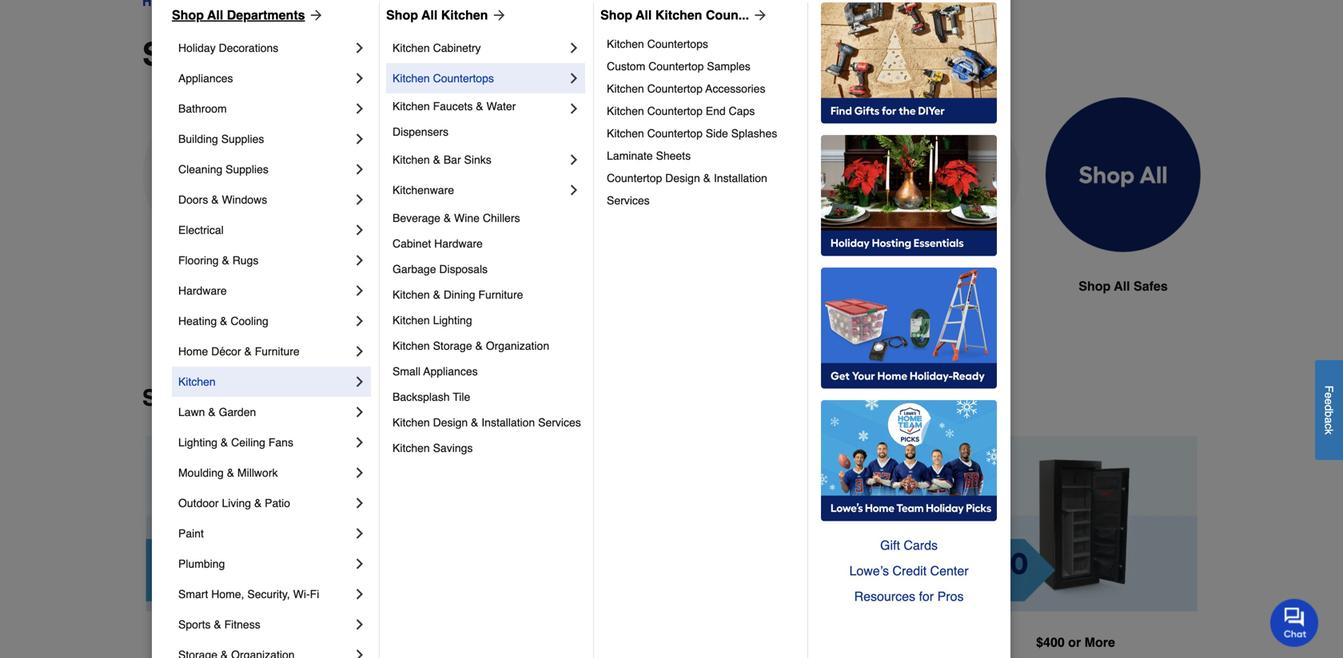Task type: vqa. For each thing, say whether or not it's contained in the screenshot.
Kitchen associated with Kitchen & Bar Sinks link in the left of the page
yes



Task type: locate. For each thing, give the bounding box(es) containing it.
services up kitchen savings link
[[538, 417, 581, 429]]

kitchen storage & organization
[[393, 340, 549, 353]]

chat invite button image
[[1271, 599, 1319, 648]]

installation
[[714, 172, 767, 185], [482, 417, 535, 429]]

$99 or less. image
[[146, 437, 389, 612]]

& inside lighting & ceiling fans link
[[221, 437, 228, 449]]

0 vertical spatial design
[[665, 172, 700, 185]]

design up savings at the bottom left of the page
[[433, 417, 468, 429]]

0 horizontal spatial arrow right image
[[305, 7, 324, 23]]

1 vertical spatial supplies
[[226, 163, 269, 176]]

custom
[[607, 60, 645, 73]]

2 shop from the left
[[386, 8, 418, 22]]

flooring
[[178, 254, 219, 267]]

kitchen countertops link up water
[[393, 63, 566, 94]]

a tall black sports afield gun safe. image
[[323, 98, 478, 253]]

& left 'cooling'
[[220, 315, 227, 328]]

lawn & garden link
[[178, 397, 352, 428]]

chevron right image for paint
[[352, 526, 368, 542]]

countertop for samples
[[649, 60, 704, 73]]

0 vertical spatial lighting
[[433, 314, 472, 327]]

a black sentrysafe file safe with a key in the lock and the lid ajar. image
[[865, 98, 1020, 252]]

countertop for end
[[647, 105, 703, 118]]

hardware down beverage & wine chillers
[[434, 237, 483, 250]]

decorations
[[219, 42, 278, 54]]

1 horizontal spatial shop
[[1079, 279, 1111, 294]]

f e e d b a c k
[[1323, 386, 1336, 435]]

1 vertical spatial installation
[[482, 417, 535, 429]]

kitchenware
[[393, 184, 454, 197]]

shop for shop safes by price
[[142, 386, 198, 411]]

all
[[207, 8, 223, 22], [422, 8, 438, 22], [636, 8, 652, 22], [1114, 279, 1130, 294]]

countertop down kitchen countertop accessories
[[647, 105, 703, 118]]

countertop up kitchen countertop accessories
[[649, 60, 704, 73]]

moulding & millwork link
[[178, 458, 352, 489]]

arrow right image for shop all departments
[[305, 7, 324, 23]]

chevron right image
[[566, 70, 582, 86], [352, 131, 368, 147], [352, 222, 368, 238], [352, 253, 368, 269], [352, 344, 368, 360], [352, 374, 368, 390], [352, 405, 368, 421], [352, 465, 368, 481], [352, 557, 368, 573], [352, 648, 368, 659]]

kitchen countertops link up custom countertop samples
[[607, 33, 796, 55]]

home for home décor & furniture
[[178, 345, 208, 358]]

1 horizontal spatial services
[[607, 194, 650, 207]]

appliances down storage on the bottom
[[423, 365, 478, 378]]

0 vertical spatial home
[[545, 279, 580, 294]]

safes for file safes
[[938, 279, 973, 294]]

$400
[[814, 636, 842, 651]]

home décor & furniture
[[178, 345, 300, 358]]

0 horizontal spatial furniture
[[255, 345, 300, 358]]

furniture up kitchen lighting link
[[478, 289, 523, 301]]

shop all departments link
[[172, 6, 324, 25]]

disposals
[[439, 263, 488, 276]]

splashes
[[731, 127, 777, 140]]

savings
[[433, 442, 473, 455]]

1 horizontal spatial kitchen countertops
[[607, 38, 708, 50]]

& inside the kitchen & bar sinks "link"
[[433, 154, 441, 166]]

1 vertical spatial kitchen countertops link
[[393, 63, 566, 94]]

holiday
[[178, 42, 216, 54]]

& right doors
[[211, 194, 219, 206]]

hardware link
[[178, 276, 352, 306]]

chevron right image for outdoor living & patio
[[352, 496, 368, 512]]

kitchenware link
[[393, 175, 566, 205]]

& left rugs at the left top of page
[[222, 254, 229, 267]]

plumbing
[[178, 558, 225, 571]]

1 vertical spatial kitchen countertops
[[393, 72, 494, 85]]

lighting up moulding
[[178, 437, 218, 449]]

wi-
[[293, 589, 310, 601]]

installation inside countertop design & installation services
[[714, 172, 767, 185]]

design inside countertop design & installation services
[[665, 172, 700, 185]]

beverage & wine chillers
[[393, 212, 520, 225]]

find gifts for the diyer. image
[[821, 2, 997, 124]]

1 vertical spatial hardware
[[178, 285, 227, 297]]

1 shop from the left
[[172, 8, 204, 22]]

shop for shop all safes
[[1079, 279, 1111, 294]]

supplies for building supplies
[[221, 133, 264, 146]]

& inside kitchen faucets & water dispensers
[[476, 100, 483, 113]]

1 vertical spatial countertops
[[433, 72, 494, 85]]

lighting & ceiling fans
[[178, 437, 293, 449]]

&
[[476, 100, 483, 113], [433, 154, 441, 166], [703, 172, 711, 185], [211, 194, 219, 206], [444, 212, 451, 225], [222, 254, 229, 267], [433, 289, 441, 301], [220, 315, 227, 328], [475, 340, 483, 353], [244, 345, 252, 358], [208, 406, 216, 419], [471, 417, 478, 429], [221, 437, 228, 449], [227, 467, 234, 480], [254, 497, 262, 510], [214, 619, 221, 632]]

1 vertical spatial furniture
[[255, 345, 300, 358]]

0 vertical spatial shop
[[1079, 279, 1111, 294]]

garden
[[219, 406, 256, 419]]

lighting
[[433, 314, 472, 327], [178, 437, 218, 449]]

smart home, security, wi-fi
[[178, 589, 319, 601]]

& left millwork
[[227, 467, 234, 480]]

& down laminate sheets "link"
[[703, 172, 711, 185]]

laminate
[[607, 150, 653, 162]]

1 horizontal spatial installation
[[714, 172, 767, 185]]

e up b
[[1323, 399, 1336, 405]]

$200
[[771, 636, 799, 651]]

coun...
[[706, 8, 749, 22]]

countertop design & installation services link
[[607, 167, 796, 212]]

shop all kitchen coun...
[[601, 8, 749, 22]]

0 horizontal spatial design
[[433, 417, 468, 429]]

2 arrow right image from the left
[[749, 7, 768, 23]]

more
[[1085, 636, 1115, 650]]

moulding & millwork
[[178, 467, 278, 480]]

kitchen lighting link
[[393, 308, 582, 333]]

by
[[270, 386, 297, 411]]

services for countertop design & installation services
[[607, 194, 650, 207]]

$99
[[232, 636, 254, 650]]

gift cards link
[[821, 533, 997, 559]]

2 horizontal spatial shop
[[601, 8, 632, 22]]

kitchen
[[441, 8, 488, 22], [655, 8, 702, 22], [607, 38, 644, 50], [393, 42, 430, 54], [393, 72, 430, 85], [607, 82, 644, 95], [393, 100, 430, 113], [607, 105, 644, 118], [607, 127, 644, 140], [393, 154, 430, 166], [393, 289, 430, 301], [393, 314, 430, 327], [393, 340, 430, 353], [178, 376, 216, 389], [393, 417, 430, 429], [393, 442, 430, 455]]

0 vertical spatial hardware
[[434, 237, 483, 250]]

countertops up faucets
[[433, 72, 494, 85]]

arrow right image up holiday decorations link
[[305, 7, 324, 23]]

bathroom link
[[178, 94, 352, 124]]

countertop up sheets
[[647, 127, 703, 140]]

0 horizontal spatial installation
[[482, 417, 535, 429]]

1 horizontal spatial kitchen countertops link
[[607, 33, 796, 55]]

1 horizontal spatial design
[[665, 172, 700, 185]]

kitchen lighting
[[393, 314, 472, 327]]

building
[[178, 133, 218, 146]]

furniture for home décor & furniture
[[255, 345, 300, 358]]

get your home holiday-ready. image
[[821, 268, 997, 389]]

1 vertical spatial home
[[178, 345, 208, 358]]

& left "ceiling"
[[221, 437, 228, 449]]

1 vertical spatial lighting
[[178, 437, 218, 449]]

e up d
[[1323, 393, 1336, 399]]

chevron right image for plumbing
[[352, 557, 368, 573]]

services down laminate
[[607, 194, 650, 207]]

design for countertop
[[665, 172, 700, 185]]

arrow right image inside shop all departments link
[[305, 7, 324, 23]]

1 horizontal spatial furniture
[[478, 289, 523, 301]]

0 horizontal spatial countertops
[[433, 72, 494, 85]]

& left 'wine'
[[444, 212, 451, 225]]

file
[[913, 279, 935, 294]]

home safes
[[545, 279, 618, 294]]

home down heating
[[178, 345, 208, 358]]

shop up holiday
[[172, 8, 204, 22]]

fi
[[310, 589, 319, 601]]

0 vertical spatial appliances
[[178, 72, 233, 85]]

chevron right image for moulding & millwork
[[352, 465, 368, 481]]

hardware down the flooring
[[178, 285, 227, 297]]

countertops up custom countertop samples
[[647, 38, 708, 50]]

countertop down custom countertop samples
[[647, 82, 703, 95]]

pros
[[938, 590, 964, 604]]

1 horizontal spatial arrow right image
[[749, 7, 768, 23]]

chevron right image for kitchen countertops
[[566, 70, 582, 86]]

0 horizontal spatial shop
[[142, 386, 198, 411]]

& left patio
[[254, 497, 262, 510]]

& right lawn
[[208, 406, 216, 419]]

& inside kitchen design & installation services link
[[471, 417, 478, 429]]

0 horizontal spatial lighting
[[178, 437, 218, 449]]

all for shop all kitchen
[[422, 8, 438, 22]]

1 vertical spatial design
[[433, 417, 468, 429]]

kitchen inside kitchen faucets & water dispensers
[[393, 100, 430, 113]]

cooling
[[231, 315, 269, 328]]

1 horizontal spatial countertops
[[647, 38, 708, 50]]

1 horizontal spatial hardware
[[434, 237, 483, 250]]

resources for pros
[[854, 590, 964, 604]]

3 shop from the left
[[601, 8, 632, 22]]

0 horizontal spatial shop
[[172, 8, 204, 22]]

supplies up windows
[[226, 163, 269, 176]]

kitchen savings link
[[393, 436, 582, 461]]

furniture
[[478, 289, 523, 301], [255, 345, 300, 358]]

& inside sports & fitness link
[[214, 619, 221, 632]]

0 horizontal spatial kitchen countertops link
[[393, 63, 566, 94]]

furniture down the heating & cooling link
[[255, 345, 300, 358]]

1 horizontal spatial shop
[[386, 8, 418, 22]]

a black honeywell chest safe with the top open. image
[[684, 98, 840, 253]]

lowe's home team holiday picks. image
[[821, 401, 997, 522]]

0 vertical spatial installation
[[714, 172, 767, 185]]

installation down laminate sheets "link"
[[714, 172, 767, 185]]

$100 to $200. image
[[415, 437, 659, 612]]

1 vertical spatial shop
[[142, 386, 198, 411]]

side
[[706, 127, 728, 140]]

$400 or
[[1036, 636, 1081, 650]]

file safes link
[[865, 98, 1020, 335]]

0 vertical spatial kitchen countertops link
[[607, 33, 796, 55]]

arrow right image
[[488, 7, 507, 23]]

kitchen countertops up custom countertop samples
[[607, 38, 708, 50]]

laminate sheets link
[[607, 145, 796, 167]]

& right décor
[[244, 345, 252, 358]]

safes for fireproof safes
[[233, 279, 267, 294]]

safes for gun safes
[[398, 279, 432, 294]]

home for home safes
[[545, 279, 580, 294]]

0 vertical spatial supplies
[[221, 133, 264, 146]]

& left bar
[[433, 154, 441, 166]]

& left water
[[476, 100, 483, 113]]

small
[[393, 365, 421, 378]]

small appliances
[[393, 365, 478, 378]]

home up organization
[[545, 279, 580, 294]]

1 arrow right image from the left
[[305, 7, 324, 23]]

0 vertical spatial countertops
[[647, 38, 708, 50]]

kitchen countertops
[[607, 38, 708, 50], [393, 72, 494, 85]]

a black sentrysafe fireproof safe. image
[[142, 98, 297, 252]]

arrow right image inside shop all kitchen coun... link
[[749, 7, 768, 23]]

paint link
[[178, 519, 352, 549]]

0 horizontal spatial services
[[538, 417, 581, 429]]

& right storage on the bottom
[[475, 340, 483, 353]]

0 horizontal spatial home
[[178, 345, 208, 358]]

1 horizontal spatial home
[[545, 279, 580, 294]]

& down "backsplash tile" link on the left of page
[[471, 417, 478, 429]]

chevron right image for building supplies
[[352, 131, 368, 147]]

garbage
[[393, 263, 436, 276]]

décor
[[211, 345, 241, 358]]

0 horizontal spatial hardware
[[178, 285, 227, 297]]

countertop down laminate
[[607, 172, 662, 185]]

supplies up cleaning supplies
[[221, 133, 264, 146]]

chevron right image for lighting & ceiling fans
[[352, 435, 368, 451]]

1 vertical spatial services
[[538, 417, 581, 429]]

k
[[1323, 429, 1336, 435]]

1 e from the top
[[1323, 393, 1336, 399]]

caps
[[729, 105, 755, 118]]

appliances up bathroom
[[178, 72, 233, 85]]

design inside kitchen design & installation services link
[[433, 417, 468, 429]]

lighting up storage on the bottom
[[433, 314, 472, 327]]

cleaning supplies
[[178, 163, 269, 176]]

cleaning
[[178, 163, 223, 176]]

& left dining
[[433, 289, 441, 301]]

chevron right image
[[352, 40, 368, 56], [566, 40, 582, 56], [352, 70, 368, 86], [352, 101, 368, 117], [566, 101, 582, 117], [566, 152, 582, 168], [352, 162, 368, 178], [566, 182, 582, 198], [352, 192, 368, 208], [352, 283, 368, 299], [352, 313, 368, 329], [352, 435, 368, 451], [352, 496, 368, 512], [352, 526, 368, 542], [352, 587, 368, 603], [352, 617, 368, 633]]

0 vertical spatial furniture
[[478, 289, 523, 301]]

end
[[706, 105, 726, 118]]

countertop
[[649, 60, 704, 73], [647, 82, 703, 95], [647, 105, 703, 118], [647, 127, 703, 140], [607, 172, 662, 185]]

1 vertical spatial appliances
[[423, 365, 478, 378]]

shop up 'kitchen cabinetry'
[[386, 8, 418, 22]]

departments
[[227, 8, 305, 22]]

services inside countertop design & installation services
[[607, 194, 650, 207]]

arrow right image up samples
[[749, 7, 768, 23]]

installation down "backsplash tile" link on the left of page
[[482, 417, 535, 429]]

gift
[[880, 539, 900, 553]]

fireproof safes link
[[142, 98, 297, 335]]

shop up the custom
[[601, 8, 632, 22]]

arrow right image
[[305, 7, 324, 23], [749, 7, 768, 23]]

0 vertical spatial kitchen countertops
[[607, 38, 708, 50]]

0 vertical spatial services
[[607, 194, 650, 207]]

plumbing link
[[178, 549, 352, 580]]

faucets
[[433, 100, 473, 113]]

holiday decorations link
[[178, 33, 352, 63]]

chevron right image for hardware
[[352, 283, 368, 299]]

hardware
[[434, 237, 483, 250], [178, 285, 227, 297]]

file safes
[[913, 279, 973, 294]]

sinks
[[464, 154, 492, 166]]

design down sheets
[[665, 172, 700, 185]]

& right sports
[[214, 619, 221, 632]]

patio
[[265, 497, 290, 510]]

installation for countertop design & installation services
[[714, 172, 767, 185]]

kitchen countertops up faucets
[[393, 72, 494, 85]]



Task type: describe. For each thing, give the bounding box(es) containing it.
design for kitchen
[[433, 417, 468, 429]]

fans
[[269, 437, 293, 449]]

1 horizontal spatial lighting
[[433, 314, 472, 327]]

price
[[303, 386, 358, 411]]

all for shop all departments
[[207, 8, 223, 22]]

chevron right image for bathroom
[[352, 101, 368, 117]]

or
[[257, 636, 270, 650]]

chevron right image for cleaning supplies
[[352, 162, 368, 178]]

moulding
[[178, 467, 224, 480]]

laminate sheets
[[607, 150, 691, 162]]

living
[[222, 497, 251, 510]]

& inside lawn & garden link
[[208, 406, 216, 419]]

chillers
[[483, 212, 520, 225]]

2 e from the top
[[1323, 399, 1336, 405]]

outdoor
[[178, 497, 219, 510]]

–
[[803, 636, 810, 651]]

smart
[[178, 589, 208, 601]]

all for shop all kitchen coun...
[[636, 8, 652, 22]]

ceiling
[[231, 437, 265, 449]]

custom countertop samples link
[[607, 55, 796, 78]]

chevron right image for kitchen cabinetry
[[566, 40, 582, 56]]

& inside kitchen storage & organization link
[[475, 340, 483, 353]]

1 horizontal spatial appliances
[[423, 365, 478, 378]]

cards
[[904, 539, 938, 553]]

rugs
[[232, 254, 259, 267]]

fitness
[[224, 619, 260, 632]]

shop for shop all departments
[[172, 8, 204, 22]]

d
[[1323, 405, 1336, 411]]

& inside flooring & rugs link
[[222, 254, 229, 267]]

home,
[[211, 589, 244, 601]]

& inside the heating & cooling link
[[220, 315, 227, 328]]

shop safes by price
[[142, 386, 358, 411]]

security,
[[247, 589, 290, 601]]

beverage
[[393, 212, 441, 225]]

cabinet hardware
[[393, 237, 483, 250]]

heating & cooling
[[178, 315, 269, 328]]

chevron right image for kitchen faucets & water dispensers
[[566, 101, 582, 117]]

$99 or less
[[232, 636, 303, 650]]

bar
[[444, 154, 461, 166]]

0 horizontal spatial kitchen countertops
[[393, 72, 494, 85]]

garbage disposals
[[393, 263, 488, 276]]

shop all kitchen coun... link
[[601, 6, 768, 25]]

center
[[930, 564, 969, 579]]

fireproof safes
[[173, 279, 267, 294]]

cleaning supplies link
[[178, 154, 352, 185]]

chevron right image for kitchen & bar sinks
[[566, 152, 582, 168]]

kitchen faucets & water dispensers link
[[393, 94, 566, 145]]

safes for shop safes by price
[[205, 386, 264, 411]]

resources for pros link
[[821, 585, 997, 610]]

chevron right image for home décor & furniture
[[352, 344, 368, 360]]

shop all safes
[[1079, 279, 1168, 294]]

chevron right image for doors & windows
[[352, 192, 368, 208]]

& inside kitchen & dining furniture link
[[433, 289, 441, 301]]

kitchen & dining furniture link
[[393, 282, 582, 308]]

gift cards
[[880, 539, 938, 553]]

wine
[[454, 212, 480, 225]]

f e e d b a c k button
[[1315, 360, 1343, 460]]

arrow right image for shop all kitchen coun...
[[749, 7, 768, 23]]

shop all kitchen
[[386, 8, 488, 22]]

services for kitchen design & installation services
[[538, 417, 581, 429]]

cabinet
[[393, 237, 431, 250]]

shop all. image
[[1046, 98, 1201, 253]]

backsplash tile
[[393, 391, 470, 404]]

sports & fitness link
[[178, 610, 352, 640]]

less
[[274, 636, 303, 650]]

shop for shop all kitchen
[[386, 8, 418, 22]]

backsplash
[[393, 391, 450, 404]]

kitchen design & installation services link
[[393, 410, 582, 436]]

kitchen faucets & water dispensers
[[393, 100, 519, 138]]

kitchen countertop side splashes
[[607, 127, 777, 140]]

chevron right image for heating & cooling
[[352, 313, 368, 329]]

lawn
[[178, 406, 205, 419]]

accessories
[[706, 82, 766, 95]]

doors & windows link
[[178, 185, 352, 215]]

gun safes link
[[323, 98, 478, 335]]

kitchen inside "link"
[[393, 154, 430, 166]]

countertop for accessories
[[647, 82, 703, 95]]

chevron right image for lawn & garden
[[352, 405, 368, 421]]

heating
[[178, 315, 217, 328]]

outdoor living & patio link
[[178, 489, 352, 519]]

lowe's credit center link
[[821, 559, 997, 585]]

all for shop all safes
[[1114, 279, 1130, 294]]

kitchen cabinetry link
[[393, 33, 566, 63]]

& inside outdoor living & patio link
[[254, 497, 262, 510]]

kitchen countertop end caps
[[607, 105, 755, 118]]

outdoor living & patio
[[178, 497, 290, 510]]

chevron right image for holiday decorations
[[352, 40, 368, 56]]

& inside countertop design & installation services
[[703, 172, 711, 185]]

chevron right image for sports & fitness
[[352, 617, 368, 633]]

a black sentrysafe home safe with the door ajar. image
[[504, 98, 659, 252]]

resources
[[854, 590, 916, 604]]

custom countertop samples
[[607, 60, 751, 73]]

organization
[[486, 340, 549, 353]]

& inside moulding & millwork "link"
[[227, 467, 234, 480]]

f
[[1323, 386, 1336, 393]]

chevron right image for kitchen
[[352, 374, 368, 390]]

& inside beverage & wine chillers 'link'
[[444, 212, 451, 225]]

samples
[[707, 60, 751, 73]]

gun
[[369, 279, 395, 294]]

water
[[487, 100, 516, 113]]

safes for home safes
[[584, 279, 618, 294]]

holiday hosting essentials. image
[[821, 135, 997, 257]]

shop all departments
[[172, 8, 305, 22]]

0 horizontal spatial appliances
[[178, 72, 233, 85]]

& inside home décor & furniture link
[[244, 345, 252, 358]]

kitchen & dining furniture
[[393, 289, 523, 301]]

chevron right image for kitchenware
[[566, 182, 582, 198]]

bathroom
[[178, 102, 227, 115]]

flooring & rugs link
[[178, 245, 352, 276]]

supplies for cleaning supplies
[[226, 163, 269, 176]]

shop all kitchen link
[[386, 6, 507, 25]]

chevron right image for smart home, security, wi-fi
[[352, 587, 368, 603]]

sheets
[[656, 150, 691, 162]]

kitchen link
[[178, 367, 352, 397]]

$400 or more. image
[[954, 437, 1198, 612]]

countertop design & installation services
[[607, 172, 771, 207]]

electrical link
[[178, 215, 352, 245]]

chevron right image for appliances
[[352, 70, 368, 86]]

appliances link
[[178, 63, 352, 94]]

cabinet hardware link
[[393, 231, 582, 257]]

kitchen storage & organization link
[[393, 333, 582, 359]]

furniture for kitchen & dining furniture
[[478, 289, 523, 301]]

countertop for side
[[647, 127, 703, 140]]

chevron right image for flooring & rugs
[[352, 253, 368, 269]]

$200 to $400. image
[[684, 437, 928, 613]]

gun safes
[[369, 279, 432, 294]]

chevron right image for electrical
[[352, 222, 368, 238]]

fireproof
[[173, 279, 229, 294]]

countertop inside countertop design & installation services
[[607, 172, 662, 185]]

shop for shop all kitchen coun...
[[601, 8, 632, 22]]

& inside doors & windows link
[[211, 194, 219, 206]]

small appliances link
[[393, 359, 582, 385]]

smart home, security, wi-fi link
[[178, 580, 352, 610]]

kitchen savings
[[393, 442, 473, 455]]

sports & fitness
[[178, 619, 260, 632]]

installation for kitchen design & installation services
[[482, 417, 535, 429]]



